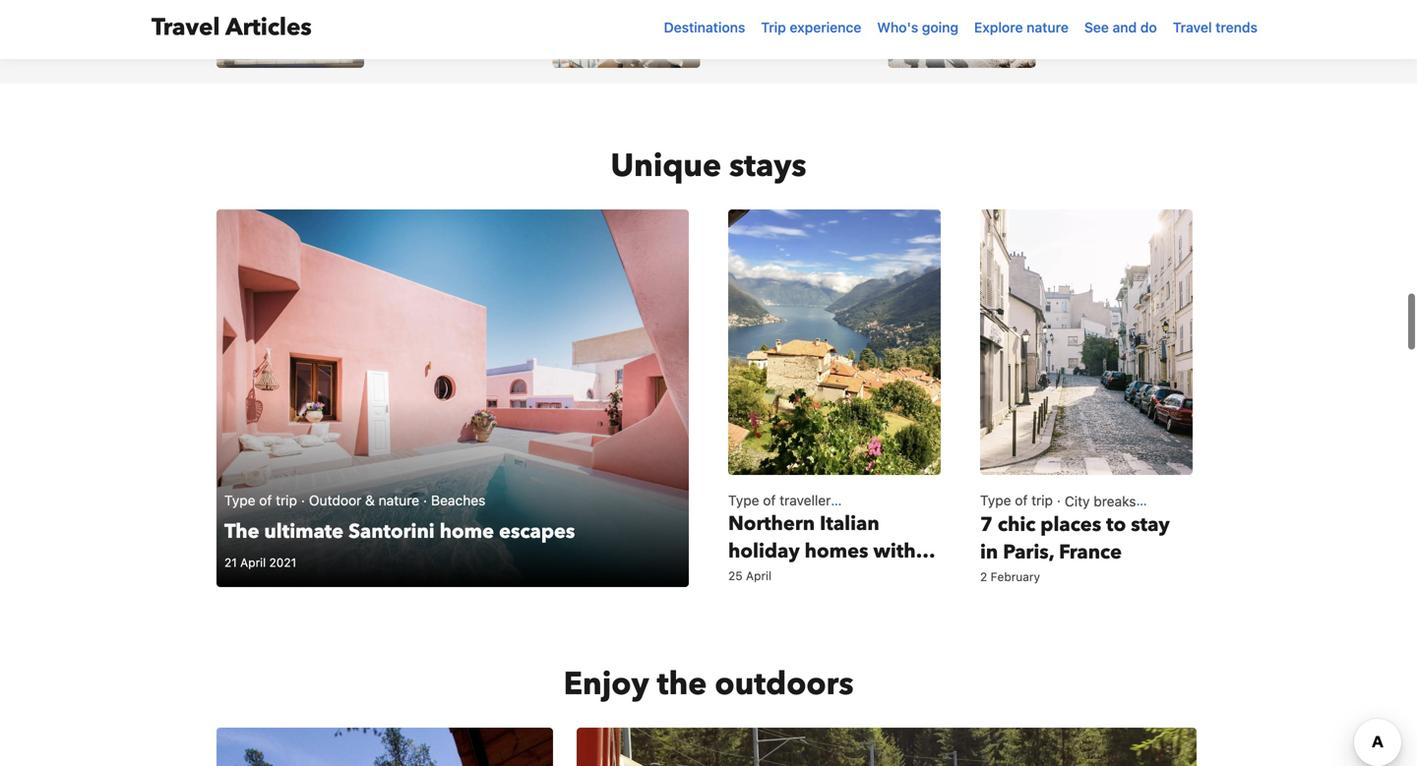 Task type: describe. For each thing, give the bounding box(es) containing it.
21 april 2021
[[224, 556, 296, 570]]

traveller
[[780, 493, 831, 509]]

25 april
[[728, 570, 772, 583]]

2021
[[269, 556, 296, 570]]

enjoy the outdoors
[[564, 664, 854, 706]]

travel trends
[[1173, 19, 1258, 35]]

and
[[1113, 19, 1137, 35]]

city
[[1065, 494, 1090, 510]]

type of trip for the ultimate santorini home escapes
[[224, 493, 297, 509]]

travel trends link
[[1165, 10, 1266, 45]]

york
[[1101, 9, 1144, 36]]

in for 48 hours in barcelona
[[805, 0, 823, 8]]

do
[[1141, 19, 1157, 35]]

places
[[1041, 512, 1102, 539]]

48 for 48 hours in barcelona
[[716, 0, 741, 8]]

who's going link
[[870, 10, 967, 45]]

northern
[[728, 511, 815, 538]]

trip experience
[[761, 19, 862, 35]]

hours for barcelona
[[746, 0, 800, 8]]

travel for travel trends
[[1173, 19, 1212, 35]]

explore nature link
[[967, 10, 1077, 45]]

italian
[[820, 511, 880, 538]]

see
[[1085, 19, 1109, 35]]

2022 inside 48 hours in new york 23 september 2022
[[1134, 40, 1163, 54]]

48 hours in new york 23 september 2022
[[1052, 0, 1163, 54]]

travel for travel articles
[[152, 11, 220, 44]]

hours for new
[[1082, 0, 1136, 8]]

2
[[981, 570, 988, 584]]

nature inside explore nature link
[[1027, 19, 1069, 35]]

of for the ultimate santorini home escapes
[[259, 493, 272, 509]]

city breaks
[[1065, 494, 1137, 510]]

48 hours in barcelona 3 november 2022
[[716, 0, 823, 54]]

september
[[1070, 40, 1131, 54]]

the ultimate santorini home escapes
[[224, 519, 575, 546]]

articles
[[226, 11, 312, 44]]

who's going
[[877, 19, 959, 35]]

stays
[[730, 145, 807, 188]]

trip for the ultimate santorini home escapes
[[276, 493, 297, 509]]

ultimate
[[264, 519, 344, 546]]

&
[[365, 493, 375, 509]]

to
[[1107, 512, 1126, 539]]

explore nature
[[975, 19, 1069, 35]]

who's
[[877, 19, 919, 35]]

france
[[1059, 539, 1122, 567]]

see and do link
[[1077, 10, 1165, 45]]

outdoors
[[715, 664, 854, 706]]

enjoy
[[564, 664, 649, 706]]

experience
[[790, 19, 862, 35]]

trends
[[1216, 19, 1258, 35]]

home
[[440, 519, 494, 546]]

type for 7 chic places to stay in paris, france
[[981, 493, 1012, 509]]

the
[[657, 664, 707, 706]]

barcelona
[[716, 9, 811, 36]]



Task type: locate. For each thing, give the bounding box(es) containing it.
2 horizontal spatial type
[[981, 493, 1012, 509]]

santorini
[[349, 519, 435, 546]]

2 trip from the left
[[1032, 493, 1053, 509]]

april for northern italian holiday homes with amazing views
[[746, 570, 772, 583]]

48 for 48 hours in new york
[[1052, 0, 1077, 8]]

nature up 23
[[1027, 19, 1069, 35]]

destinations
[[664, 19, 746, 35]]

homes
[[805, 538, 869, 566]]

25
[[728, 570, 743, 583]]

48 up destinations
[[716, 0, 741, 8]]

outdoor
[[309, 493, 362, 509]]

february
[[991, 570, 1041, 584]]

1 horizontal spatial travel
[[1173, 19, 1212, 35]]

2022 down trip experience
[[787, 40, 816, 54]]

1 trip from the left
[[276, 493, 297, 509]]

48
[[716, 0, 741, 8], [1052, 0, 1077, 8]]

type inside "type of traveller northern italian holiday homes with amazing views"
[[728, 493, 760, 509]]

1 vertical spatial nature
[[379, 493, 419, 509]]

nature
[[1027, 19, 1069, 35], [379, 493, 419, 509]]

april for the ultimate santorini home escapes
[[240, 556, 266, 570]]

explore
[[975, 19, 1023, 35]]

travel right "do"
[[1173, 19, 1212, 35]]

1 48 from the left
[[716, 0, 741, 8]]

0 horizontal spatial type
[[224, 493, 255, 509]]

type for the ultimate santorini home escapes
[[224, 493, 255, 509]]

in for 48 hours in new york
[[1141, 0, 1159, 8]]

unique stays
[[611, 145, 807, 188]]

nature right '&'
[[379, 493, 419, 509]]

april
[[240, 556, 266, 570], [746, 570, 772, 583]]

paris,
[[1003, 539, 1054, 567]]

3
[[716, 40, 723, 54]]

type of trip for 7 chic places to stay in paris, france
[[981, 493, 1053, 509]]

0 vertical spatial nature
[[1027, 19, 1069, 35]]

see and do
[[1085, 19, 1157, 35]]

21
[[224, 556, 237, 570]]

1 type from the left
[[224, 493, 255, 509]]

type of traveller northern italian holiday homes with amazing views
[[728, 493, 916, 593]]

48 inside 48 hours in new york 23 september 2022
[[1052, 0, 1077, 8]]

2022
[[787, 40, 816, 54], [1134, 40, 1163, 54]]

1 horizontal spatial hours
[[1082, 0, 1136, 8]]

of up the
[[259, 493, 272, 509]]

2 hours from the left
[[1082, 0, 1136, 8]]

0 horizontal spatial april
[[240, 556, 266, 570]]

1 of from the left
[[259, 493, 272, 509]]

0 horizontal spatial type of trip
[[224, 493, 297, 509]]

of for 7 chic places to stay in paris, france
[[1015, 493, 1028, 509]]

chic
[[998, 512, 1036, 539]]

23
[[1052, 40, 1067, 54]]

0 horizontal spatial hours
[[746, 0, 800, 8]]

travel left articles
[[152, 11, 220, 44]]

going
[[922, 19, 959, 35]]

in up "do"
[[1141, 0, 1159, 8]]

2022 down "do"
[[1134, 40, 1163, 54]]

hours up barcelona
[[746, 0, 800, 8]]

0 horizontal spatial nature
[[379, 493, 419, 509]]

1 horizontal spatial trip
[[1032, 493, 1053, 509]]

in up the 2
[[981, 539, 998, 567]]

0 horizontal spatial of
[[259, 493, 272, 509]]

type of trip up the
[[224, 493, 297, 509]]

1 horizontal spatial 48
[[1052, 0, 1077, 8]]

travel
[[152, 11, 220, 44], [1173, 19, 1212, 35]]

the
[[224, 519, 259, 546]]

7
[[981, 512, 993, 539]]

type of trip
[[224, 493, 297, 509], [981, 493, 1053, 509]]

1 type of trip from the left
[[224, 493, 297, 509]]

new
[[1052, 9, 1096, 36]]

november
[[727, 40, 784, 54]]

type up the
[[224, 493, 255, 509]]

type
[[224, 493, 255, 509], [728, 493, 760, 509], [981, 493, 1012, 509]]

views
[[815, 566, 870, 593]]

2 2022 from the left
[[1134, 40, 1163, 54]]

in inside 48 hours in new york 23 september 2022
[[1141, 0, 1159, 8]]

type up 7
[[981, 493, 1012, 509]]

1 horizontal spatial nature
[[1027, 19, 1069, 35]]

3 type from the left
[[981, 493, 1012, 509]]

2 of from the left
[[763, 493, 776, 509]]

hours inside 48 hours in new york 23 september 2022
[[1082, 0, 1136, 8]]

trip left the city
[[1032, 493, 1053, 509]]

0 horizontal spatial 48
[[716, 0, 741, 8]]

escapes
[[499, 519, 575, 546]]

2 48 from the left
[[1052, 0, 1077, 8]]

april right 25
[[746, 570, 772, 583]]

2 type from the left
[[728, 493, 760, 509]]

with
[[874, 538, 916, 566]]

trip for 7 chic places to stay in paris, france
[[1032, 493, 1053, 509]]

trip
[[761, 19, 786, 35]]

1 horizontal spatial type of trip
[[981, 493, 1053, 509]]

type of trip up the chic
[[981, 493, 1053, 509]]

in inside the 7 chic places to stay in paris, france 2 february
[[981, 539, 998, 567]]

trip
[[276, 493, 297, 509], [1032, 493, 1053, 509]]

amazing
[[728, 566, 810, 593]]

1 2022 from the left
[[787, 40, 816, 54]]

outdoor & nature
[[309, 493, 419, 509]]

2022 inside 48 hours in barcelona 3 november 2022
[[787, 40, 816, 54]]

1 horizontal spatial april
[[746, 570, 772, 583]]

hours
[[746, 0, 800, 8], [1082, 0, 1136, 8]]

destinations link
[[656, 10, 753, 45]]

in up trip experience
[[805, 0, 823, 8]]

1 horizontal spatial type
[[728, 493, 760, 509]]

trip experience link
[[753, 10, 870, 45]]

trip up ultimate
[[276, 493, 297, 509]]

of
[[259, 493, 272, 509], [763, 493, 776, 509], [1015, 493, 1028, 509]]

3 of from the left
[[1015, 493, 1028, 509]]

1 hours from the left
[[746, 0, 800, 8]]

travel articles
[[152, 11, 312, 44]]

hours up york
[[1082, 0, 1136, 8]]

48 up new
[[1052, 0, 1077, 8]]

1 horizontal spatial 2022
[[1134, 40, 1163, 54]]

stay
[[1131, 512, 1170, 539]]

2 horizontal spatial in
[[1141, 0, 1159, 8]]

breaks
[[1094, 494, 1137, 510]]

2 type of trip from the left
[[981, 493, 1053, 509]]

2 horizontal spatial of
[[1015, 493, 1028, 509]]

type up northern on the bottom of page
[[728, 493, 760, 509]]

1 horizontal spatial of
[[763, 493, 776, 509]]

april right 21
[[240, 556, 266, 570]]

48 inside 48 hours in barcelona 3 november 2022
[[716, 0, 741, 8]]

unique
[[611, 145, 722, 188]]

0 horizontal spatial 2022
[[787, 40, 816, 54]]

in inside 48 hours in barcelona 3 november 2022
[[805, 0, 823, 8]]

0 horizontal spatial travel
[[152, 11, 220, 44]]

0 horizontal spatial in
[[805, 0, 823, 8]]

holiday
[[728, 538, 800, 566]]

of inside "type of traveller northern italian holiday homes with amazing views"
[[763, 493, 776, 509]]

in
[[805, 0, 823, 8], [1141, 0, 1159, 8], [981, 539, 998, 567]]

7 chic places to stay in paris, france 2 february
[[981, 512, 1170, 584]]

of up northern on the bottom of page
[[763, 493, 776, 509]]

0 horizontal spatial trip
[[276, 493, 297, 509]]

of up the chic
[[1015, 493, 1028, 509]]

hours inside 48 hours in barcelona 3 november 2022
[[746, 0, 800, 8]]

1 horizontal spatial in
[[981, 539, 998, 567]]

beaches
[[431, 493, 486, 509]]



Task type: vqa. For each thing, say whether or not it's contained in the screenshot.
48 in 48 HOURS IN NEW YORK 23 SEPTEMBER 2022
yes



